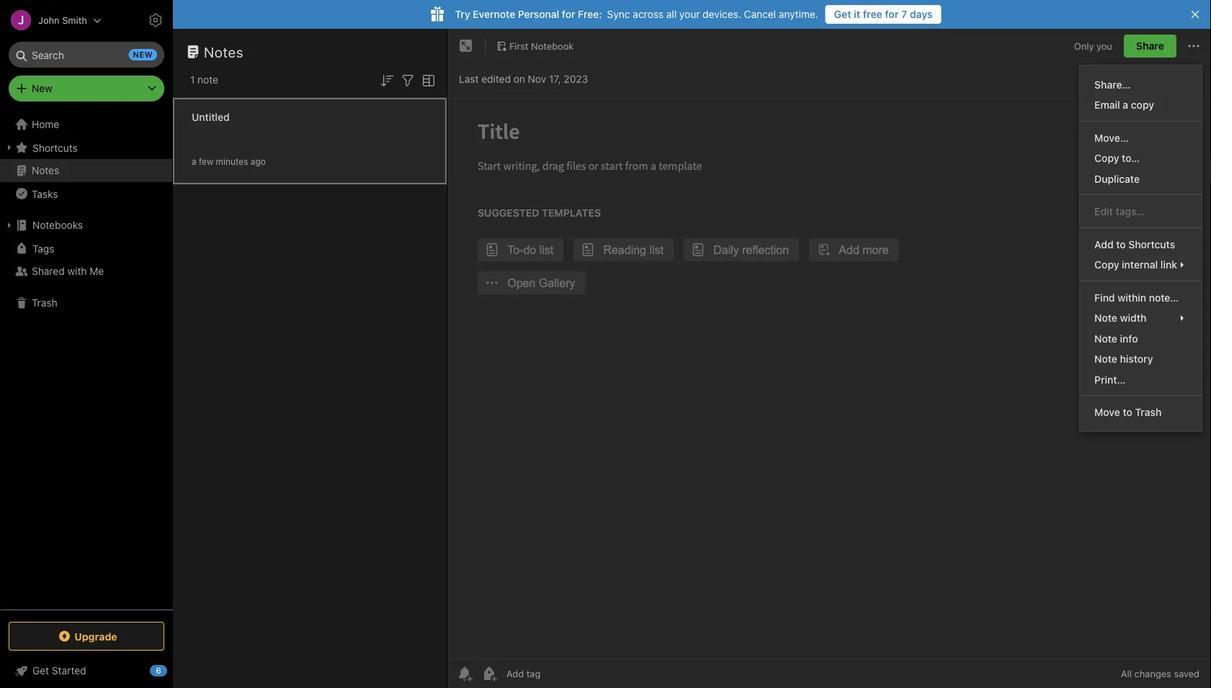 Task type: describe. For each thing, give the bounding box(es) containing it.
note info link
[[1080, 329, 1202, 349]]

across
[[633, 8, 663, 20]]

info
[[1120, 333, 1138, 345]]

add a reminder image
[[456, 666, 473, 683]]

note window element
[[447, 29, 1211, 689]]

share
[[1136, 40, 1164, 52]]

Note Editor text field
[[447, 98, 1211, 659]]

View options field
[[416, 71, 437, 89]]

move to trash link
[[1080, 402, 1202, 423]]

expand notebooks image
[[4, 220, 15, 231]]

few
[[199, 157, 213, 167]]

find
[[1094, 292, 1115, 304]]

print… link
[[1080, 370, 1202, 390]]

duplicate link
[[1080, 169, 1202, 189]]

move to trash
[[1094, 407, 1162, 419]]

shared with me link
[[0, 260, 172, 283]]

click to collapse image
[[167, 662, 178, 679]]

evernote
[[473, 8, 515, 20]]

note for note width
[[1094, 312, 1117, 324]]

width
[[1120, 312, 1146, 324]]

dropdown list menu
[[1080, 74, 1202, 423]]

note info
[[1094, 333, 1138, 345]]

notebooks
[[32, 219, 83, 231]]

cancel
[[744, 8, 776, 20]]

copy for copy to…
[[1094, 152, 1119, 164]]

john
[[38, 15, 60, 26]]

new button
[[9, 76, 164, 102]]

copy for copy internal link
[[1094, 259, 1119, 271]]

to for move
[[1123, 407, 1132, 419]]

print…
[[1094, 374, 1126, 386]]

devices.
[[703, 8, 741, 20]]

Add filters field
[[399, 71, 416, 89]]

note width link
[[1080, 308, 1202, 329]]

more actions image
[[1185, 37, 1202, 55]]

only
[[1074, 41, 1094, 51]]

notebooks link
[[0, 214, 172, 237]]

add
[[1094, 238, 1114, 250]]

notebook
[[531, 40, 574, 51]]

edit tags… link
[[1080, 201, 1202, 222]]

note history link
[[1080, 349, 1202, 370]]

free:
[[578, 8, 602, 20]]

trash inside "trash" link
[[32, 297, 57, 309]]

home link
[[0, 113, 173, 136]]

1 note
[[190, 74, 218, 86]]

last edited on nov 17, 2023
[[459, 73, 588, 85]]

started
[[52, 665, 86, 677]]

add to shortcuts
[[1094, 238, 1175, 250]]

nov
[[528, 73, 546, 85]]

notes link
[[0, 159, 172, 182]]

first notebook
[[509, 40, 574, 51]]

edit
[[1094, 206, 1113, 218]]

7
[[901, 8, 907, 20]]

settings image
[[147, 12, 164, 29]]

edit tags…
[[1094, 206, 1145, 218]]

your
[[679, 8, 700, 20]]

email a copy
[[1094, 99, 1154, 111]]

shared
[[32, 265, 65, 277]]

find within note…
[[1094, 292, 1179, 304]]

personal
[[518, 8, 559, 20]]

note for note info
[[1094, 333, 1117, 345]]

within
[[1118, 292, 1146, 304]]

home
[[32, 119, 59, 130]]

tasks
[[32, 188, 58, 200]]

move… link
[[1080, 128, 1202, 148]]

to for add
[[1116, 238, 1126, 250]]

move
[[1094, 407, 1120, 419]]

try
[[455, 8, 470, 20]]

shared with me
[[32, 265, 104, 277]]

anytime.
[[779, 8, 818, 20]]

free
[[863, 8, 882, 20]]

tree containing home
[[0, 113, 173, 609]]

note width
[[1094, 312, 1146, 324]]

only you
[[1074, 41, 1112, 51]]

changes
[[1134, 669, 1171, 680]]

share…
[[1094, 79, 1131, 90]]

get it free for 7 days button
[[825, 5, 941, 24]]

Add tag field
[[505, 668, 613, 680]]

tags button
[[0, 237, 172, 260]]



Task type: vqa. For each thing, say whether or not it's contained in the screenshot.
copy internal link
yes



Task type: locate. For each thing, give the bounding box(es) containing it.
0 vertical spatial shortcuts
[[32, 142, 78, 154]]

find within note… link
[[1080, 287, 1202, 308]]

1 vertical spatial note
[[1094, 333, 1117, 345]]

3 note from the top
[[1094, 353, 1117, 365]]

1 horizontal spatial trash
[[1135, 407, 1162, 419]]

john smith
[[38, 15, 87, 26]]

copy down move…
[[1094, 152, 1119, 164]]

copy
[[1131, 99, 1154, 111]]

1 for from the left
[[562, 8, 575, 20]]

a left few
[[192, 157, 196, 167]]

add filters image
[[399, 72, 416, 89]]

email
[[1094, 99, 1120, 111]]

copy to… link
[[1080, 148, 1202, 169]]

get for get it free for 7 days
[[834, 8, 851, 20]]

new
[[133, 50, 153, 59]]

0 vertical spatial get
[[834, 8, 851, 20]]

share… link
[[1080, 74, 1202, 95]]

0 horizontal spatial shortcuts
[[32, 142, 78, 154]]

copy internal link link
[[1080, 255, 1202, 275]]

trash down shared
[[32, 297, 57, 309]]

all
[[1121, 669, 1132, 680]]

0 vertical spatial notes
[[204, 43, 244, 60]]

note up print…
[[1094, 353, 1117, 365]]

minutes
[[216, 157, 248, 167]]

notes inside tree
[[32, 165, 59, 177]]

tooltip
[[348, 38, 426, 66]]

0 horizontal spatial a
[[192, 157, 196, 167]]

1 horizontal spatial shortcuts
[[1128, 238, 1175, 250]]

on
[[513, 73, 525, 85]]

1 note from the top
[[1094, 312, 1117, 324]]

share button
[[1124, 35, 1176, 58]]

with
[[67, 265, 87, 277]]

shortcuts down home
[[32, 142, 78, 154]]

0 horizontal spatial for
[[562, 8, 575, 20]]

to right add
[[1116, 238, 1126, 250]]

for for 7
[[885, 8, 899, 20]]

0 vertical spatial copy
[[1094, 152, 1119, 164]]

get it free for 7 days
[[834, 8, 933, 20]]

note for note history
[[1094, 353, 1117, 365]]

add to shortcuts link
[[1080, 234, 1202, 255]]

2023
[[564, 73, 588, 85]]

move…
[[1094, 132, 1129, 144]]

it
[[854, 8, 860, 20]]

0 vertical spatial to
[[1116, 238, 1126, 250]]

a inside dropdown list menu
[[1123, 99, 1128, 111]]

1 vertical spatial shortcuts
[[1128, 238, 1175, 250]]

shortcuts inside dropdown list menu
[[1128, 238, 1175, 250]]

for
[[562, 8, 575, 20], [885, 8, 899, 20]]

edited
[[481, 73, 511, 85]]

tree
[[0, 113, 173, 609]]

duplicate
[[1094, 173, 1140, 185]]

0 vertical spatial a
[[1123, 99, 1128, 111]]

1 horizontal spatial notes
[[204, 43, 244, 60]]

1 horizontal spatial for
[[885, 8, 899, 20]]

get inside "help and learning task checklist" field
[[32, 665, 49, 677]]

2 copy from the top
[[1094, 259, 1119, 271]]

trash link
[[0, 292, 172, 315]]

to…
[[1122, 152, 1140, 164]]

trash down print… link
[[1135, 407, 1162, 419]]

to
[[1116, 238, 1126, 250], [1123, 407, 1132, 419]]

upgrade button
[[9, 622, 164, 651]]

to right "move"
[[1123, 407, 1132, 419]]

Search text field
[[19, 42, 154, 68]]

1 vertical spatial get
[[32, 665, 49, 677]]

Account field
[[0, 6, 102, 35]]

copy down add
[[1094, 259, 1119, 271]]

add tag image
[[481, 666, 498, 683]]

days
[[910, 8, 933, 20]]

note
[[197, 74, 218, 86]]

internal
[[1122, 259, 1158, 271]]

note down find
[[1094, 312, 1117, 324]]

note inside note info link
[[1094, 333, 1117, 345]]

last
[[459, 73, 479, 85]]

email a copy link
[[1080, 95, 1202, 115]]

1 vertical spatial to
[[1123, 407, 1132, 419]]

1 horizontal spatial get
[[834, 8, 851, 20]]

get left started
[[32, 665, 49, 677]]

you
[[1097, 41, 1112, 51]]

sync
[[607, 8, 630, 20]]

ago
[[251, 157, 266, 167]]

saved
[[1174, 669, 1200, 680]]

notes
[[204, 43, 244, 60], [32, 165, 59, 177]]

2 vertical spatial note
[[1094, 353, 1117, 365]]

first
[[509, 40, 528, 51]]

try evernote personal for free: sync across all your devices. cancel anytime.
[[455, 8, 818, 20]]

notes up tasks
[[32, 165, 59, 177]]

tasks button
[[0, 182, 172, 205]]

Note width field
[[1080, 308, 1202, 329]]

More actions field
[[1185, 35, 1202, 58]]

0 vertical spatial note
[[1094, 312, 1117, 324]]

note history
[[1094, 353, 1153, 365]]

0 vertical spatial trash
[[32, 297, 57, 309]]

notes up note
[[204, 43, 244, 60]]

copy internal link
[[1094, 259, 1177, 271]]

1 horizontal spatial a
[[1123, 99, 1128, 111]]

note inside the note width 'link'
[[1094, 312, 1117, 324]]

new search field
[[19, 42, 157, 68]]

copy inside field
[[1094, 259, 1119, 271]]

1 vertical spatial a
[[192, 157, 196, 167]]

note…
[[1149, 292, 1179, 304]]

trash inside move to trash link
[[1135, 407, 1162, 419]]

for left 7
[[885, 8, 899, 20]]

a left copy
[[1123, 99, 1128, 111]]

copy
[[1094, 152, 1119, 164], [1094, 259, 1119, 271]]

note inside note history link
[[1094, 353, 1117, 365]]

all
[[666, 8, 677, 20]]

new
[[32, 82, 52, 94]]

6
[[156, 667, 161, 676]]

get inside get it free for 7 days button
[[834, 8, 851, 20]]

2 for from the left
[[885, 8, 899, 20]]

Copy internal link field
[[1080, 255, 1202, 275]]

link
[[1161, 259, 1177, 271]]

get started
[[32, 665, 86, 677]]

1 copy from the top
[[1094, 152, 1119, 164]]

me
[[90, 265, 104, 277]]

all changes saved
[[1121, 669, 1200, 680]]

Help and Learning task checklist field
[[0, 660, 173, 683]]

2 note from the top
[[1094, 333, 1117, 345]]

a few minutes ago
[[192, 157, 266, 167]]

note left info
[[1094, 333, 1117, 345]]

Sort options field
[[378, 71, 396, 89]]

expand note image
[[457, 37, 475, 55]]

a
[[1123, 99, 1128, 111], [192, 157, 196, 167]]

0 horizontal spatial get
[[32, 665, 49, 677]]

trash
[[32, 297, 57, 309], [1135, 407, 1162, 419]]

for inside get it free for 7 days button
[[885, 8, 899, 20]]

upgrade
[[74, 631, 117, 643]]

shortcuts up copy internal link field
[[1128, 238, 1175, 250]]

tags
[[32, 243, 54, 254]]

0 horizontal spatial trash
[[32, 297, 57, 309]]

for for free:
[[562, 8, 575, 20]]

1 vertical spatial trash
[[1135, 407, 1162, 419]]

1 vertical spatial notes
[[32, 165, 59, 177]]

get for get started
[[32, 665, 49, 677]]

shortcuts button
[[0, 136, 172, 159]]

smith
[[62, 15, 87, 26]]

get left it
[[834, 8, 851, 20]]

history
[[1120, 353, 1153, 365]]

for left free:
[[562, 8, 575, 20]]

untitled
[[192, 111, 230, 123]]

0 horizontal spatial notes
[[32, 165, 59, 177]]

copy to…
[[1094, 152, 1140, 164]]

1 vertical spatial copy
[[1094, 259, 1119, 271]]

shortcuts inside button
[[32, 142, 78, 154]]

tags…
[[1116, 206, 1145, 218]]



